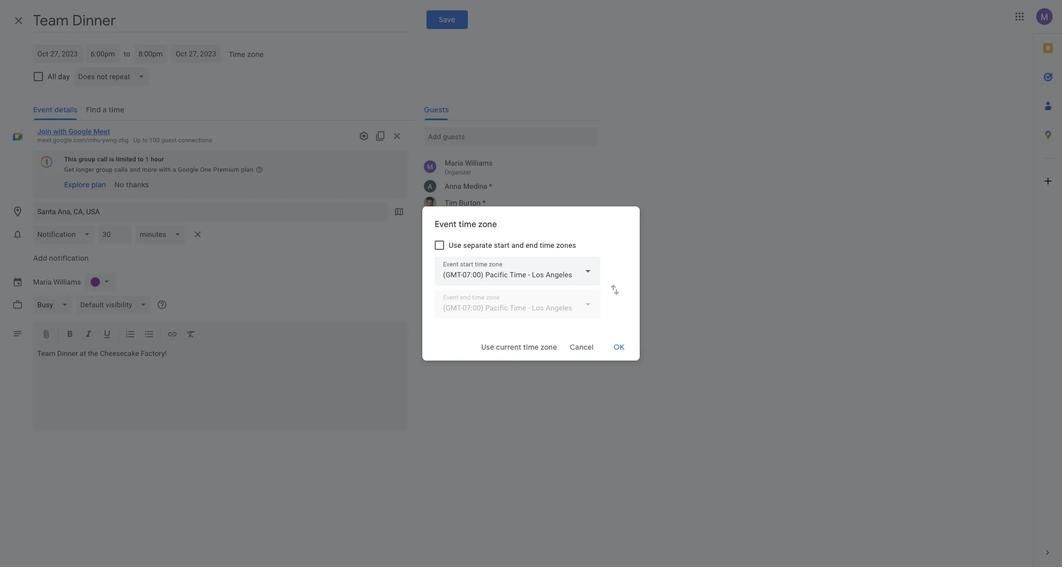 Task type: locate. For each thing, give the bounding box(es) containing it.
1 vertical spatial *
[[482, 199, 486, 207]]

0 horizontal spatial zone
[[248, 50, 264, 59]]

with up meet.google.com/mhu-
[[53, 127, 67, 136]]

thanks
[[126, 180, 149, 189]]

1 horizontal spatial williams
[[465, 159, 493, 167]]

join
[[37, 127, 51, 136]]

and
[[130, 166, 140, 173], [512, 241, 524, 250]]

1 horizontal spatial *
[[482, 199, 486, 207]]

30 minutes before element
[[33, 223, 206, 246]]

a
[[173, 166, 176, 173]]

* right medina
[[489, 182, 492, 191]]

0 horizontal spatial williams
[[53, 278, 81, 286]]

0 vertical spatial use
[[449, 241, 461, 250]]

plan right premium
[[241, 166, 254, 173]]

1 vertical spatial time
[[540, 241, 555, 250]]

event
[[466, 288, 484, 297]]

1 vertical spatial maria
[[33, 278, 52, 286]]

group down call
[[96, 166, 113, 173]]

time right end
[[540, 241, 555, 250]]

0 horizontal spatial group
[[79, 156, 95, 163]]

1 horizontal spatial maria
[[445, 159, 463, 167]]

0 vertical spatial and
[[130, 166, 140, 173]]

guest left list
[[456, 319, 474, 328]]

and down "limited"
[[130, 166, 140, 173]]

use current time zone button
[[477, 335, 561, 360]]

at
[[80, 349, 86, 358]]

1 horizontal spatial group
[[96, 166, 113, 173]]

None field
[[435, 257, 600, 286]]

explore plan
[[64, 180, 106, 189]]

event time zone
[[435, 219, 497, 230]]

0 vertical spatial williams
[[465, 159, 493, 167]]

guest right 100
[[161, 137, 177, 144]]

time right current
[[523, 343, 539, 352]]

no
[[114, 180, 124, 189]]

others
[[461, 304, 482, 312]]

list
[[476, 319, 485, 328]]

0 horizontal spatial time
[[459, 219, 476, 230]]

google
[[69, 127, 92, 136], [178, 166, 198, 173]]

0 vertical spatial plan
[[241, 166, 254, 173]]

anna
[[445, 182, 462, 191]]

connections
[[178, 137, 212, 144]]

0 vertical spatial *
[[489, 182, 492, 191]]

is
[[109, 156, 114, 163]]

0 vertical spatial maria
[[445, 159, 463, 167]]

0 horizontal spatial guest
[[161, 137, 177, 144]]

guest permissions
[[424, 273, 484, 281]]

group up longer
[[79, 156, 95, 163]]

google inside join with google meet meet.google.com/mhu-ywng-zhg · up to 100 guest connections
[[69, 127, 92, 136]]

1 vertical spatial and
[[512, 241, 524, 250]]

1 horizontal spatial zone
[[478, 219, 497, 230]]

anna medina *
[[445, 182, 492, 191]]

dinner
[[57, 349, 78, 358]]

0 horizontal spatial with
[[53, 127, 67, 136]]

time left be
[[459, 219, 476, 230]]

and left end
[[512, 241, 524, 250]]

2 horizontal spatial zone
[[540, 343, 557, 352]]

zone
[[248, 50, 264, 59], [478, 219, 497, 230], [540, 343, 557, 352]]

maria down add
[[33, 278, 52, 286]]

1 vertical spatial plan
[[91, 180, 106, 189]]

use
[[449, 241, 461, 250], [481, 343, 494, 352]]

join with google meet link
[[37, 127, 110, 136]]

guests invited to this event. tree
[[416, 156, 598, 211]]

*
[[489, 182, 492, 191], [482, 199, 486, 207], [424, 221, 427, 229]]

calendar
[[429, 221, 458, 229]]

0 vertical spatial group
[[79, 156, 95, 163]]

1 vertical spatial with
[[159, 166, 171, 173]]

notification
[[49, 254, 89, 263]]

numbered list image
[[125, 329, 136, 341]]

* for tim burton *
[[482, 199, 486, 207]]

1 horizontal spatial guest
[[456, 319, 474, 328]]

2 vertical spatial *
[[424, 221, 427, 229]]

group
[[79, 156, 95, 163], [96, 166, 113, 173]]

up
[[133, 137, 141, 144]]

maria williams organizer
[[445, 159, 493, 176]]

use left separate
[[449, 241, 461, 250]]

use inside button
[[481, 343, 494, 352]]

save button
[[426, 10, 468, 29]]

1 vertical spatial use
[[481, 343, 494, 352]]

the
[[88, 349, 98, 358]]

0 vertical spatial time
[[459, 219, 476, 230]]

time
[[459, 219, 476, 230], [540, 241, 555, 250], [523, 343, 539, 352]]

use for use separate start and end time zones
[[449, 241, 461, 250]]

1 vertical spatial to
[[142, 137, 148, 144]]

* calendar cannot be shown
[[424, 221, 515, 229]]

tim burton *
[[445, 199, 486, 207]]

maria williams, organizer tree item
[[416, 156, 598, 178]]

this
[[64, 156, 77, 163]]

maria inside maria williams organizer
[[445, 159, 463, 167]]

1 horizontal spatial google
[[178, 166, 198, 173]]

tab list
[[1034, 34, 1062, 538]]

maria for maria williams
[[33, 278, 52, 286]]

0 vertical spatial guest
[[161, 137, 177, 144]]

0 horizontal spatial google
[[69, 127, 92, 136]]

williams up organizer
[[465, 159, 493, 167]]

williams
[[465, 159, 493, 167], [53, 278, 81, 286]]

2 horizontal spatial *
[[489, 182, 492, 191]]

2 vertical spatial time
[[523, 343, 539, 352]]

1 vertical spatial williams
[[53, 278, 81, 286]]

be
[[484, 221, 492, 229]]

use left current
[[481, 343, 494, 352]]

burton
[[459, 199, 481, 207]]

williams for maria williams
[[53, 278, 81, 286]]

group
[[416, 269, 598, 331]]

hour
[[151, 156, 164, 163]]

williams down notification
[[53, 278, 81, 286]]

0 horizontal spatial plan
[[91, 180, 106, 189]]

invite
[[442, 304, 460, 312]]

williams inside maria williams organizer
[[465, 159, 493, 167]]

join with google meet meet.google.com/mhu-ywng-zhg · up to 100 guest connections
[[37, 127, 212, 144]]

* inside the tim burton tree item
[[482, 199, 486, 207]]

with
[[53, 127, 67, 136], [159, 166, 171, 173]]

to
[[124, 50, 130, 58], [142, 137, 148, 144], [138, 156, 144, 163]]

* inside anna medina tree item
[[489, 182, 492, 191]]

1 horizontal spatial use
[[481, 343, 494, 352]]

with left a
[[159, 166, 171, 173]]

underline image
[[102, 329, 112, 341]]

remove formatting image
[[186, 329, 196, 341]]

plan
[[241, 166, 254, 173], [91, 180, 106, 189]]

0 horizontal spatial and
[[130, 166, 140, 173]]

1 horizontal spatial and
[[512, 241, 524, 250]]

event time zone dialog
[[422, 207, 640, 361]]

Description text field
[[33, 349, 408, 427]]

maria for maria williams organizer
[[445, 159, 463, 167]]

tim
[[445, 199, 457, 207]]

0 horizontal spatial use
[[449, 241, 461, 250]]

1 horizontal spatial time
[[523, 343, 539, 352]]

* right 'burton'
[[482, 199, 486, 207]]

* left calendar
[[424, 221, 427, 229]]

1 vertical spatial zone
[[478, 219, 497, 230]]

current
[[496, 343, 521, 352]]

1 vertical spatial google
[[178, 166, 198, 173]]

formatting options toolbar
[[33, 323, 408, 347]]

0 horizontal spatial maria
[[33, 278, 52, 286]]

add
[[33, 254, 47, 263]]

invite others
[[442, 304, 482, 312]]

all
[[48, 72, 56, 81]]

google up meet.google.com/mhu-
[[69, 127, 92, 136]]

1 horizontal spatial with
[[159, 166, 171, 173]]

tim burton tree item
[[416, 195, 598, 211]]

Title text field
[[33, 9, 410, 32]]

no thanks button
[[110, 175, 153, 194]]

0 vertical spatial with
[[53, 127, 67, 136]]

0 vertical spatial google
[[69, 127, 92, 136]]

1 vertical spatial group
[[96, 166, 113, 173]]

google right a
[[178, 166, 198, 173]]

all day
[[48, 72, 70, 81]]

plan down longer
[[91, 180, 106, 189]]

maria up organizer
[[445, 159, 463, 167]]



Task type: vqa. For each thing, say whether or not it's contained in the screenshot.
the bottommost time
yes



Task type: describe. For each thing, give the bounding box(es) containing it.
plan inside button
[[91, 180, 106, 189]]

organizer
[[445, 169, 471, 176]]

to inside join with google meet meet.google.com/mhu-ywng-zhg · up to 100 guest connections
[[142, 137, 148, 144]]

meet
[[93, 127, 110, 136]]

anna medina tree item
[[416, 178, 598, 195]]

williams for maria williams organizer
[[465, 159, 493, 167]]

use current time zone
[[481, 343, 557, 352]]

permissions
[[445, 273, 484, 281]]

factory!
[[141, 349, 167, 358]]

medina
[[463, 182, 487, 191]]

Minutes in advance for notification number field
[[103, 225, 128, 244]]

time
[[229, 50, 246, 59]]

guest inside join with google meet meet.google.com/mhu-ywng-zhg · up to 100 guest connections
[[161, 137, 177, 144]]

no thanks
[[114, 180, 149, 189]]

modify event
[[442, 288, 484, 297]]

ywng-
[[102, 137, 118, 144]]

2 horizontal spatial time
[[540, 241, 555, 250]]

explore plan button
[[60, 175, 110, 194]]

bulleted list image
[[144, 329, 154, 341]]

add notification button
[[29, 249, 93, 268]]

bold image
[[65, 329, 75, 341]]

cannot
[[460, 221, 482, 229]]

explore
[[64, 180, 90, 189]]

0 vertical spatial to
[[124, 50, 130, 58]]

·
[[130, 137, 132, 144]]

italic image
[[83, 329, 94, 341]]

group containing guest permissions
[[416, 269, 598, 331]]

* for anna medina *
[[489, 182, 492, 191]]

time zone button
[[225, 45, 268, 64]]

end
[[526, 241, 538, 250]]

see guest list
[[442, 319, 485, 328]]

call
[[97, 156, 107, 163]]

get longer group calls and more with a google one premium plan
[[64, 166, 254, 173]]

zhg
[[118, 137, 128, 144]]

1 horizontal spatial plan
[[241, 166, 254, 173]]

add notification
[[33, 254, 89, 263]]

2 vertical spatial to
[[138, 156, 144, 163]]

with inside join with google meet meet.google.com/mhu-ywng-zhg · up to 100 guest connections
[[53, 127, 67, 136]]

calls
[[114, 166, 128, 173]]

time inside button
[[523, 343, 539, 352]]

team
[[37, 349, 55, 358]]

cheesecake
[[100, 349, 139, 358]]

this group call is limited to 1 hour
[[64, 156, 164, 163]]

0 horizontal spatial *
[[424, 221, 427, 229]]

separate
[[463, 241, 492, 250]]

see
[[442, 319, 454, 328]]

team dinner at the cheesecake factory!
[[37, 349, 167, 358]]

ok button
[[603, 335, 636, 360]]

maria williams
[[33, 278, 81, 286]]

0 vertical spatial zone
[[248, 50, 264, 59]]

more
[[142, 166, 157, 173]]

1 vertical spatial guest
[[456, 319, 474, 328]]

2 vertical spatial zone
[[540, 343, 557, 352]]

insert link image
[[167, 329, 178, 341]]

shown
[[493, 221, 515, 229]]

one
[[200, 166, 212, 173]]

day
[[58, 72, 70, 81]]

time zone
[[229, 50, 264, 59]]

guest
[[424, 273, 443, 281]]

and inside "event time zone" dialog
[[512, 241, 524, 250]]

get
[[64, 166, 74, 173]]

use for use current time zone
[[481, 343, 494, 352]]

ok
[[614, 343, 625, 352]]

premium
[[213, 166, 239, 173]]

zones
[[557, 241, 576, 250]]

none field inside "event time zone" dialog
[[435, 257, 600, 286]]

meet.google.com/mhu-
[[37, 137, 102, 144]]

use separate start and end time zones
[[449, 241, 576, 250]]

1
[[145, 156, 149, 163]]

longer
[[76, 166, 94, 173]]

cancel button
[[565, 335, 598, 360]]

cancel
[[570, 343, 594, 352]]

limited
[[116, 156, 136, 163]]

modify
[[442, 288, 465, 297]]

start
[[494, 241, 510, 250]]

event
[[435, 219, 457, 230]]

100
[[149, 137, 160, 144]]

save
[[439, 15, 455, 24]]



